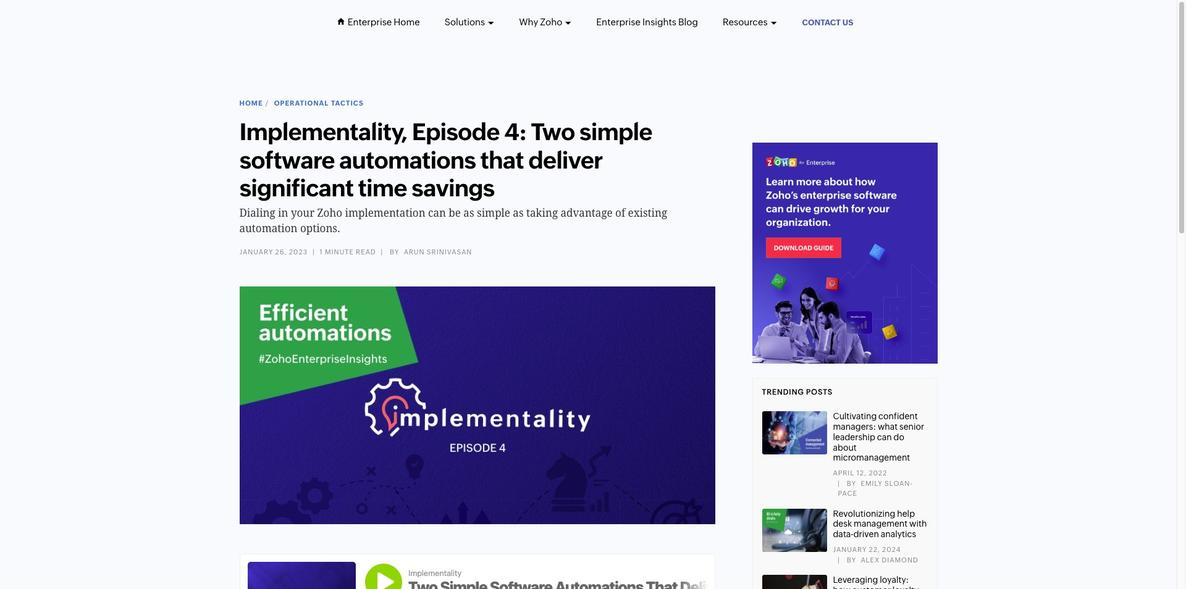 Task type: locate. For each thing, give the bounding box(es) containing it.
4:
[[504, 119, 527, 145]]

can
[[428, 207, 446, 219], [878, 433, 892, 443]]

enterprise for enterprise insights blog
[[597, 17, 641, 27]]

0 vertical spatial by
[[390, 248, 400, 256]]

january left 26,
[[240, 248, 273, 256]]

january down "data-"
[[834, 547, 868, 554]]

1 horizontal spatial january
[[834, 547, 868, 554]]

22,
[[870, 547, 881, 554]]

0 horizontal spatial can
[[428, 207, 446, 219]]

contact us
[[803, 18, 854, 27]]

january 26, 2023
[[240, 248, 308, 256]]

episode
[[412, 119, 500, 145]]

april
[[834, 470, 855, 477]]

loyalty:
[[880, 576, 910, 585]]

leveraging loyalty: how customer loyalt
[[834, 576, 927, 590]]

1 vertical spatial can
[[878, 433, 892, 443]]

be
[[449, 207, 461, 219]]

1 enterprise from the left
[[348, 17, 392, 27]]

as left taking
[[513, 207, 524, 219]]

0 horizontal spatial zoho
[[317, 207, 343, 219]]

analytics
[[881, 530, 917, 540]]

implementation
[[345, 207, 426, 219]]

why
[[519, 17, 539, 27]]

solutions
[[445, 17, 485, 27]]

simple
[[580, 119, 653, 145], [477, 207, 511, 219]]

by arun srinivasan
[[390, 248, 473, 256]]

by down january 22, 2024 link
[[847, 557, 857, 564]]

january inside january 22, 2024 by alex diamond
[[834, 547, 868, 554]]

can left be
[[428, 207, 446, 219]]

zoho
[[540, 17, 563, 27], [317, 207, 343, 219]]

alex
[[861, 557, 880, 564]]

home inside enterprise home link
[[394, 17, 420, 27]]

0 vertical spatial can
[[428, 207, 446, 219]]

1 horizontal spatial enterprise
[[597, 17, 641, 27]]

contact us link
[[802, 1, 855, 39]]

sloan-
[[885, 480, 913, 488]]

arun
[[404, 248, 425, 256]]

by inside january 22, 2024 by alex diamond
[[847, 557, 857, 564]]

minute
[[325, 248, 354, 256]]

a call center headset haloed by business iconography with a green box reading in white text bi in help desks #zohoenterpriseinsights image
[[763, 509, 827, 552]]

january 22, 2024 by alex diamond
[[834, 547, 919, 564]]

as right be
[[464, 207, 475, 219]]

2024
[[883, 547, 902, 554]]

1 horizontal spatial home
[[394, 17, 420, 27]]

driven
[[854, 530, 880, 540]]

blog
[[679, 17, 699, 27]]

deliver
[[529, 147, 603, 173]]

0 vertical spatial january
[[240, 248, 273, 256]]

emily sloan- pace link
[[839, 480, 913, 498]]

home
[[394, 17, 420, 27], [240, 99, 263, 107]]

as
[[464, 207, 475, 219], [513, 207, 524, 219]]

implementality,
[[240, 119, 408, 145]]

1 vertical spatial january
[[834, 547, 868, 554]]

home left operational at the left top of page
[[240, 99, 263, 107]]

two
[[531, 119, 575, 145]]

0 horizontal spatial as
[[464, 207, 475, 219]]

0 horizontal spatial home
[[240, 99, 263, 107]]

january
[[240, 248, 273, 256], [834, 547, 868, 554]]

by
[[390, 248, 400, 256], [847, 480, 857, 488], [847, 557, 857, 564]]

by up pace on the bottom of page
[[847, 480, 857, 488]]

arun srinivasan link
[[404, 248, 473, 256]]

srinivasan
[[427, 248, 473, 256]]

january for january 26, 2023
[[240, 248, 273, 256]]

by for by
[[847, 480, 857, 488]]

can inside cultivating confident managers: what senior leadership can do about micromanagement
[[878, 433, 892, 443]]

2 vertical spatial by
[[847, 557, 857, 564]]

zoho up options.
[[317, 207, 343, 219]]

significant
[[240, 175, 354, 202]]

enterprise inside "link"
[[597, 17, 641, 27]]

0 horizontal spatial enterprise
[[348, 17, 392, 27]]

enterprise for enterprise home
[[348, 17, 392, 27]]

dialing
[[240, 207, 276, 219]]

alex diamond link
[[861, 557, 919, 564]]

zoho right why
[[540, 17, 563, 27]]

enterprise
[[348, 17, 392, 27], [597, 17, 641, 27]]

cultivating
[[834, 412, 877, 422]]

leadership
[[834, 433, 876, 443]]

confident
[[879, 412, 918, 422]]

simple right be
[[477, 207, 511, 219]]

1 vertical spatial by
[[847, 480, 857, 488]]

existing
[[628, 207, 668, 219]]

can down what
[[878, 433, 892, 443]]

0 horizontal spatial january
[[240, 248, 273, 256]]

about
[[834, 443, 857, 453]]

1 vertical spatial zoho
[[317, 207, 343, 219]]

1 horizontal spatial can
[[878, 433, 892, 443]]

1 horizontal spatial zoho
[[540, 17, 563, 27]]

1 vertical spatial simple
[[477, 207, 511, 219]]

your
[[291, 207, 315, 219]]

by left arun
[[390, 248, 400, 256]]

0 vertical spatial home
[[394, 17, 420, 27]]

home left solutions
[[394, 17, 420, 27]]

software
[[240, 147, 335, 173]]

0 vertical spatial simple
[[580, 119, 653, 145]]

can inside implementality, episode 4: two simple software automations that deliver significant time savings dialing in your zoho implementation can be as simple as taking advantage of existing automation options.
[[428, 207, 446, 219]]

0 vertical spatial zoho
[[540, 17, 563, 27]]

0 horizontal spatial simple
[[477, 207, 511, 219]]

1 horizontal spatial as
[[513, 207, 524, 219]]

enterprise insights blog link
[[597, 1, 699, 38]]

simple up deliver
[[580, 119, 653, 145]]

automations
[[339, 147, 476, 173]]

time
[[358, 175, 407, 202]]

taking
[[527, 207, 558, 219]]

2 enterprise from the left
[[597, 17, 641, 27]]



Task type: describe. For each thing, give the bounding box(es) containing it.
2023
[[289, 248, 308, 256]]

1
[[320, 248, 323, 256]]

january 22, 2024 link
[[834, 547, 902, 554]]

26,
[[275, 248, 287, 256]]

managers:
[[834, 422, 877, 432]]

resources
[[723, 17, 768, 27]]

image of a person in a suit holding a tablet, with icons for many business apps coming out of it image
[[763, 412, 827, 455]]

cultivating confident managers: what senior leadership can do about micromanagement link
[[834, 412, 925, 463]]

emily
[[861, 480, 883, 488]]

why zoho
[[519, 17, 563, 27]]

1 horizontal spatial simple
[[580, 119, 653, 145]]

january 26, 2023 link
[[240, 248, 308, 256]]

1 as from the left
[[464, 207, 475, 219]]

revolutionizing
[[834, 509, 896, 519]]

posts
[[807, 388, 834, 397]]

revolutionizing help desk management with data-driven analytics link
[[834, 509, 928, 540]]

image of tiny shopping cart full of boxes on top of a laptop keyboard image
[[763, 576, 827, 590]]

january for january 22, 2024 by alex diamond
[[834, 547, 868, 554]]

tactics
[[331, 99, 364, 107]]

operational
[[274, 99, 329, 107]]

savings
[[412, 175, 495, 202]]

1 vertical spatial home
[[240, 99, 263, 107]]

help
[[898, 509, 916, 519]]

2022
[[869, 470, 888, 477]]

contact
[[803, 18, 841, 27]]

insights
[[643, 17, 677, 27]]

operational tactics
[[274, 99, 364, 107]]

automation
[[240, 223, 298, 235]]

that
[[481, 147, 524, 173]]

implementality, episode 4: two simple software automations that deliver significant time savings dialing in your zoho implementation can be as simple as taking advantage of existing automation options.
[[240, 119, 668, 235]]

us
[[843, 18, 854, 27]]

leveraging
[[834, 576, 879, 585]]

home link
[[240, 99, 263, 107]]

operational tactics link
[[274, 99, 364, 107]]

april 12, 2022 link
[[834, 470, 888, 477]]

in
[[278, 207, 288, 219]]

leveraging loyalty: how customer loyalt link
[[834, 576, 927, 590]]

trending
[[763, 388, 805, 397]]

12,
[[857, 470, 867, 477]]

read
[[356, 248, 376, 256]]

april 12, 2022
[[834, 470, 888, 477]]

cultivating confident managers: what senior leadership can do about micromanagement
[[834, 412, 925, 463]]

emily sloan- pace
[[839, 480, 913, 498]]

revolutionizing help desk management with data-driven analytics
[[834, 509, 928, 540]]

pace
[[839, 490, 858, 498]]

what
[[878, 422, 898, 432]]

diamond
[[882, 557, 919, 564]]

data-
[[834, 530, 854, 540]]

enterprise home link
[[348, 1, 420, 38]]

how
[[834, 586, 851, 590]]

options.
[[300, 223, 341, 235]]

enterprise home
[[348, 17, 420, 27]]

advantage
[[561, 207, 613, 219]]

with
[[910, 520, 928, 529]]

by for by arun srinivasan
[[390, 248, 400, 256]]

customer
[[853, 586, 891, 590]]

micromanagement
[[834, 453, 911, 463]]

desk
[[834, 520, 853, 529]]

of
[[616, 207, 626, 219]]

1 minute read
[[320, 248, 376, 256]]

management
[[854, 520, 908, 529]]

enterprise insights blog
[[597, 17, 699, 27]]

trending posts
[[763, 388, 834, 397]]

senior
[[900, 422, 925, 432]]

zoho inside implementality, episode 4: two simple software automations that deliver significant time savings dialing in your zoho implementation can be as simple as taking advantage of existing automation options.
[[317, 207, 343, 219]]

2 as from the left
[[513, 207, 524, 219]]

do
[[894, 433, 905, 443]]



Task type: vqa. For each thing, say whether or not it's contained in the screenshot.
Diamond
yes



